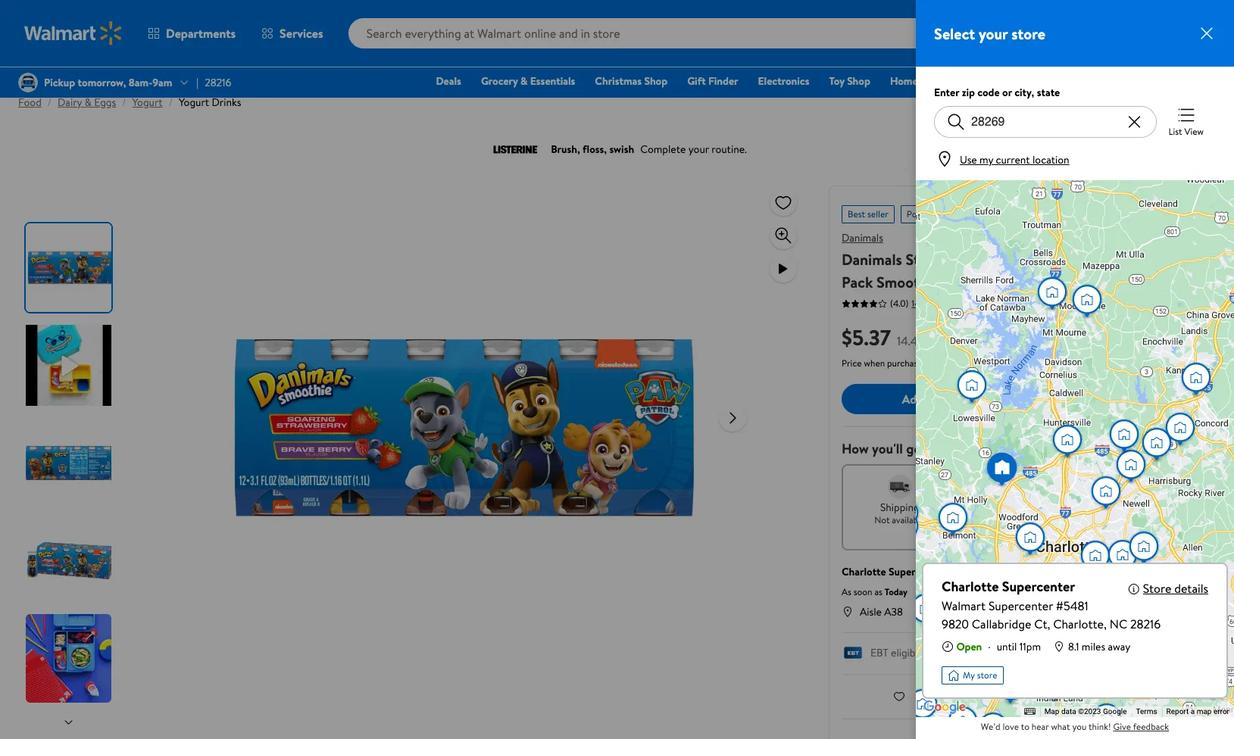Task type: locate. For each thing, give the bounding box(es) containing it.
charlotte supercenter image up #5481
[[1077, 538, 1115, 576]]

1 horizontal spatial /
[[122, 95, 126, 110]]

0 horizontal spatial /
[[48, 95, 52, 110]]

you'll
[[872, 440, 903, 458]]

until
[[997, 640, 1017, 655]]

registry link
[[1028, 73, 1080, 89]]

close panel image
[[1198, 24, 1216, 42]]

& up bottles,
[[1050, 249, 1060, 270]]

how
[[842, 440, 869, 458]]

intent image for shipping image
[[888, 475, 912, 499]]

1 vertical spatial charlotte neighborhood market image
[[1104, 538, 1142, 576]]

1 horizontal spatial yogurt
[[179, 95, 209, 110]]

today inside delivery today
[[1134, 514, 1157, 527]]

$5.37
[[842, 323, 891, 352]]

store right your
[[1012, 23, 1046, 44]]

store details
[[1143, 580, 1209, 597]]

pickup
[[1007, 500, 1038, 515]]

"danimals
[[978, 208, 1015, 221]]

oz.
[[993, 272, 1015, 293]]

rock hill neighborhood market image
[[944, 704, 982, 740]]

supercenter for charlotte supercenter change as soon as today
[[889, 565, 946, 580]]

0 horizontal spatial yogurt
[[132, 95, 163, 110]]

2 horizontal spatial /
[[169, 95, 173, 110]]

supercenter inside charlotte supercenter change as soon as today
[[889, 565, 946, 580]]

/ right eggs
[[122, 95, 126, 110]]

3 / from the left
[[169, 95, 173, 110]]

today right as
[[885, 586, 908, 599]]

danimals strawberry explosion & mixed berry variety pack smoothies, 3.1 fl. oz. bottles, 12 count - image 4 of 10 image
[[26, 517, 114, 605]]

shipping
[[881, 500, 920, 515]]

charlotte supercenter image
[[1087, 474, 1125, 512], [1012, 520, 1050, 558], [1077, 538, 1115, 576], [990, 574, 1028, 612], [1102, 579, 1140, 617]]

2 horizontal spatial &
[[1050, 249, 1060, 270]]

smoothies,
[[877, 272, 950, 293]]

ebt image
[[842, 647, 865, 662]]

2 yogurt from the left
[[179, 95, 209, 110]]

to right love
[[1021, 721, 1030, 734]]

variety
[[1148, 249, 1195, 270]]

supercenter down charlotte supercenter element
[[989, 598, 1053, 615]]

indian land supercenter image
[[1037, 666, 1075, 704]]

christmas shop link
[[588, 73, 675, 89]]

aisle
[[860, 605, 882, 620]]

gift
[[687, 74, 706, 89]]

1 vertical spatial danimals
[[842, 249, 902, 270]]

/ right yogurt link
[[169, 95, 173, 110]]

charlotte
[[842, 565, 886, 580], [942, 577, 999, 596]]

1 vertical spatial &
[[85, 95, 92, 110]]

christmas
[[595, 74, 642, 89]]

1 horizontal spatial concord supercenter image
[[1162, 410, 1200, 448]]

charlotte up walmart
[[942, 577, 999, 596]]

charlotte inside charlotte supercenter change as soon as today
[[842, 565, 886, 580]]

0 horizontal spatial &
[[85, 95, 92, 110]]

denver supercenter image
[[953, 368, 991, 406]]

today
[[1011, 514, 1034, 527], [1134, 514, 1157, 527], [885, 586, 908, 599]]

0 horizontal spatial rock hill supercenter image
[[904, 687, 942, 725]]

1 yogurt from the left
[[132, 95, 163, 110]]

add inside button
[[902, 391, 924, 408]]

best
[[848, 208, 866, 221]]

item:
[[955, 440, 986, 458]]

add
[[902, 391, 924, 408], [918, 689, 936, 704], [1094, 689, 1112, 704]]

rock hill supercenter image left the list
[[904, 687, 942, 725]]

danimals strawberry explosion & mixed berry variety pack smoothies, 3.1 fl. oz. bottles, 12 count - image 5 of 10 image
[[26, 615, 114, 703]]

my
[[980, 152, 994, 167]]

shop right the christmas
[[644, 74, 668, 89]]

add to cart button
[[842, 384, 1023, 415]]

charlotte inside select your store dialog
[[942, 577, 999, 596]]

next media item image
[[724, 409, 742, 427]]

today inside charlotte supercenter change as soon as today
[[885, 586, 908, 599]]

callabridge
[[972, 616, 1032, 633]]

charlotte supercenter image down the pickup
[[1012, 520, 1050, 558]]

to inside button
[[927, 391, 938, 408]]

for "danimals yogurt"
[[964, 208, 1046, 221]]

yogurt"
[[1017, 208, 1046, 221]]

details
[[1175, 580, 1209, 597]]

walmart image
[[24, 21, 123, 45]]

concord supercenter image
[[1162, 410, 1200, 448], [1106, 417, 1144, 455]]

to for list
[[939, 689, 949, 704]]

add left the list
[[918, 689, 936, 704]]

14.4
[[897, 333, 918, 349]]

food
[[18, 95, 42, 110]]

0 horizontal spatial shop
[[644, 74, 668, 89]]

Enter zip code or city, state text field
[[965, 107, 1126, 137]]

charlotte supercenter change as soon as today
[[842, 565, 987, 599]]

monroe supercenter image
[[1194, 663, 1232, 701]]

charlotte for charlotte supercenter change as soon as today
[[842, 565, 886, 580]]

ct,
[[1035, 616, 1051, 633]]

1 vertical spatial charlotte store image
[[1074, 608, 1112, 646]]

to for registry
[[1115, 689, 1125, 704]]

finder
[[709, 74, 739, 89]]

store
[[1012, 23, 1046, 44], [977, 669, 998, 682]]

rock hill supercenter image left keyboard shortcuts image at the bottom right of page
[[975, 710, 1012, 740]]

1 horizontal spatial &
[[521, 74, 528, 89]]

¢/fl
[[921, 333, 940, 349]]

1 horizontal spatial charlotte
[[942, 577, 999, 596]]

electronics link
[[751, 73, 817, 89]]

popular
[[907, 208, 937, 221]]

google image
[[920, 698, 970, 718]]

purchased
[[887, 357, 928, 370]]

0 horizontal spatial concord supercenter image
[[1106, 417, 1144, 455]]

yogurt left drinks
[[179, 95, 209, 110]]

best seller
[[848, 208, 889, 221]]

one debit
[[1093, 74, 1145, 89]]

today inside pickup today
[[1011, 514, 1034, 527]]

use my current location
[[960, 152, 1070, 167]]

aisle a38
[[860, 605, 903, 620]]

concord supercenter image down kannapolis supercenter image
[[1162, 410, 1200, 448]]

charlotte supercenter is my store image
[[942, 667, 1004, 685]]

9820
[[942, 616, 969, 633]]

/ right food
[[48, 95, 52, 110]]

lake wylie supercenter image
[[907, 591, 945, 629]]

yogurt right eggs
[[132, 95, 163, 110]]

home link
[[884, 73, 925, 89]]

my
[[963, 669, 975, 682]]

add to registry button
[[1070, 689, 1163, 704]]

0 vertical spatial charlotte neighborhood market image
[[1112, 447, 1150, 485]]

supercenter up walmart supercenter element
[[1002, 577, 1075, 596]]

yogurt link
[[132, 95, 163, 110]]

to left the list
[[939, 689, 949, 704]]

intent image for delivery image
[[1133, 475, 1157, 499]]

bottles,
[[1018, 272, 1069, 293]]

& left eggs
[[85, 95, 92, 110]]

deals link
[[429, 73, 468, 89]]

to for cart
[[927, 391, 938, 408]]

fort mill neighborhood market image
[[992, 669, 1030, 707]]

electronics
[[758, 74, 810, 89]]

today down intent image for pickup
[[1011, 514, 1034, 527]]

add to registry
[[1094, 689, 1163, 704]]

1 horizontal spatial charlotte store image
[[1125, 529, 1163, 567]]

1 horizontal spatial store
[[1012, 23, 1046, 44]]

shop for toy shop
[[847, 74, 871, 89]]

0 horizontal spatial charlotte
[[842, 565, 886, 580]]

0 vertical spatial store
[[1012, 23, 1046, 44]]

0 horizontal spatial today
[[885, 586, 908, 599]]

2 shop from the left
[[847, 74, 871, 89]]

report
[[1167, 708, 1189, 716]]

charlotte store image
[[1125, 529, 1163, 567], [1074, 608, 1112, 646]]

a
[[1191, 708, 1195, 716]]

add to favorites list, danimals strawberry explosion & mixed berry variety pack smoothies, 3.1 fl. oz. bottles, 12 count image
[[774, 193, 793, 212]]

1 shop from the left
[[644, 74, 668, 89]]

store details button
[[1143, 577, 1209, 601]]

store right my
[[977, 669, 998, 682]]

essentials
[[530, 74, 575, 89]]

store
[[1143, 580, 1172, 597]]

deals
[[436, 74, 461, 89]]

gastonia supercenter image
[[885, 496, 923, 534]]

pickup today
[[1007, 500, 1038, 527]]

price when purchased online
[[842, 357, 954, 370]]

open · until 11pm
[[957, 640, 1041, 655]]

concord supercenter image up intent image for delivery
[[1106, 417, 1144, 455]]

charlotte supercenter element
[[942, 577, 1075, 597]]

8.1
[[1069, 640, 1080, 655]]

danimals down best seller on the right top
[[842, 230, 883, 246]]

& right grocery
[[521, 74, 528, 89]]

danimals down danimals link
[[842, 249, 902, 270]]

map data ©2023 google
[[1045, 708, 1127, 716]]

add up google
[[1094, 689, 1112, 704]]

shop
[[644, 74, 668, 89], [847, 74, 871, 89]]

2 vertical spatial &
[[1050, 249, 1060, 270]]

1 / from the left
[[48, 95, 52, 110]]

supercenter inside walmart supercenter #5481 9820 callabridge ct, charlotte, nc 28216
[[989, 598, 1053, 615]]

1 vertical spatial store
[[977, 669, 998, 682]]

add for add to registry
[[1094, 689, 1112, 704]]

1 danimals from the top
[[842, 230, 883, 246]]

zoom image modal image
[[774, 227, 793, 245]]

registry
[[1035, 74, 1074, 89]]

charlotte,
[[1053, 616, 1107, 633]]

2 vertical spatial charlotte neighborhood market image
[[1031, 612, 1069, 650]]

map
[[1197, 708, 1212, 716]]

charlotte up soon
[[842, 565, 886, 580]]

shipping not available
[[875, 500, 926, 527]]

add down purchased on the right of page
[[902, 391, 924, 408]]

add to cart
[[902, 391, 962, 408]]

1 horizontal spatial today
[[1011, 514, 1034, 527]]

0 horizontal spatial store
[[977, 669, 998, 682]]

to left cart
[[927, 391, 938, 408]]

away
[[1108, 640, 1131, 655]]

charlotte neighborhood market image
[[1112, 447, 1150, 485], [1104, 538, 1142, 576], [1031, 612, 1069, 650]]

terms
[[1136, 708, 1158, 716]]

list view button
[[1169, 106, 1204, 138]]

intent image for pickup image
[[1011, 475, 1035, 499]]

toy shop link
[[823, 73, 877, 89]]

2 horizontal spatial today
[[1134, 514, 1157, 527]]

gift finder link
[[681, 73, 745, 89]]

map region
[[864, 0, 1234, 740]]

select your store dialog
[[864, 0, 1234, 740]]

today down intent image for delivery
[[1134, 514, 1157, 527]]

food / dairy & eggs / yogurt / yogurt drinks
[[18, 95, 241, 110]]

1 horizontal spatial shop
[[847, 74, 871, 89]]

location
[[1033, 152, 1070, 167]]

fashion
[[938, 74, 973, 89]]

registry
[[1127, 689, 1163, 704]]

shop right toy
[[847, 74, 871, 89]]

today for pickup
[[1011, 514, 1034, 527]]

to inside dialog
[[1021, 721, 1030, 734]]

soon
[[854, 586, 873, 599]]

0 vertical spatial danimals
[[842, 230, 883, 246]]

supercenter up lake wylie supercenter image
[[889, 565, 946, 580]]

rock hill supercenter image
[[904, 687, 942, 725], [975, 710, 1012, 740]]

to up google
[[1115, 689, 1125, 704]]

list
[[951, 689, 965, 704]]

google
[[1103, 708, 1127, 716]]

auto link
[[986, 73, 1022, 89]]

toy shop
[[829, 74, 871, 89]]



Task type: describe. For each thing, give the bounding box(es) containing it.
view video image
[[774, 260, 793, 278]]

we'd love to hear what you think! give feedback
[[981, 721, 1169, 734]]

debit
[[1119, 74, 1145, 89]]

nc
[[1110, 616, 1128, 633]]

feedback
[[1133, 721, 1169, 734]]

(4.0) 145 reviews
[[890, 297, 957, 310]]

mooresville supercenter image
[[1034, 275, 1072, 313]]

charlotte supercenter selected image
[[984, 451, 1022, 488]]

Walmart Site-Wide search field
[[348, 18, 978, 49]]

give feedback button
[[1114, 721, 1169, 734]]

belmont supercenter image
[[934, 501, 972, 538]]

8
[[1200, 17, 1206, 30]]

·
[[988, 640, 991, 655]]

ebt
[[871, 646, 889, 661]]

concord neighborhood market image
[[1138, 426, 1176, 463]]

code
[[978, 85, 1000, 100]]

terms link
[[1136, 708, 1158, 716]]

this
[[930, 440, 952, 458]]

tega cay supercenter image
[[957, 641, 995, 679]]

as
[[875, 586, 883, 599]]

give
[[1114, 721, 1131, 734]]

not
[[875, 514, 890, 527]]

9820 callabridge ct element
[[942, 615, 1161, 634]]

gastonia neighborhood market image
[[885, 509, 923, 547]]

& inside the danimals danimals strawberry explosion & mixed berry variety pack smoothies, 3.1 fl. oz. bottles, 12 count
[[1050, 249, 1060, 270]]

28216
[[1131, 616, 1161, 633]]

walmart supercenter element
[[942, 597, 1161, 615]]

$79.40
[[1186, 37, 1208, 48]]

charlotte supercenter
[[942, 577, 1075, 596]]

8.1 miles away
[[1069, 640, 1131, 655]]

grocery & essentials
[[481, 74, 575, 89]]

2 danimals from the top
[[842, 249, 902, 270]]

reviews
[[928, 297, 957, 310]]

seller
[[868, 208, 889, 221]]

one debit link
[[1087, 73, 1151, 89]]

charlotte for charlotte supercenter
[[942, 577, 999, 596]]

drinks
[[212, 95, 241, 110]]

#5481
[[1056, 598, 1089, 615]]

fl.
[[973, 272, 989, 293]]

sponsored
[[1159, 138, 1201, 151]]

145
[[912, 297, 925, 310]]

indian trail supercenter image
[[1147, 620, 1185, 658]]

my store
[[963, 669, 998, 682]]

today for delivery
[[1134, 514, 1157, 527]]

explosion
[[982, 249, 1046, 270]]

danimals strawberry explosion & mixed berry variety pack smoothies, 3.1 fl. oz. bottles, 12 count - image 3 of 10 image
[[26, 419, 114, 508]]

next image image
[[63, 717, 75, 729]]

yogurt drinks link
[[179, 95, 241, 110]]

state
[[1037, 85, 1060, 100]]

cart
[[941, 391, 962, 408]]

city,
[[1015, 85, 1035, 100]]

error
[[1214, 708, 1230, 716]]

available
[[892, 514, 926, 527]]

huntersville supercenter image
[[1049, 422, 1087, 460]]

supercenter for charlotte supercenter
[[1002, 577, 1075, 596]]

add for add to cart
[[902, 391, 924, 408]]

view
[[1185, 125, 1204, 138]]

popular pick
[[907, 208, 955, 221]]

grocery & essentials link
[[474, 73, 582, 89]]

christmas shop
[[595, 74, 668, 89]]

charlotte supercenter image left intent image for delivery
[[1087, 474, 1125, 512]]

oz
[[942, 333, 954, 349]]

Search search field
[[348, 18, 978, 49]]

0 horizontal spatial charlotte store image
[[1074, 608, 1112, 646]]

zip
[[962, 85, 975, 100]]

when
[[864, 357, 885, 370]]

walmart
[[942, 598, 986, 615]]

think!
[[1089, 721, 1111, 734]]

0 vertical spatial charlotte store image
[[1125, 529, 1163, 567]]

walmart supercenter #5481 9820 callabridge ct, charlotte, nc 28216
[[942, 598, 1161, 633]]

add to list
[[918, 689, 965, 704]]

supercenter for walmart supercenter #5481 9820 callabridge ct, charlotte, nc 28216
[[989, 598, 1053, 615]]

2 / from the left
[[122, 95, 126, 110]]

one
[[1093, 74, 1116, 89]]

charlotte supercenter image up the callabridge
[[990, 574, 1028, 612]]

pack
[[842, 272, 873, 293]]

charlotte supercenter image left store
[[1102, 579, 1140, 617]]

use
[[960, 152, 977, 167]]

8 $79.40
[[1186, 17, 1208, 48]]

use my current location button
[[954, 152, 1074, 167]]

1 horizontal spatial rock hill supercenter image
[[975, 710, 1012, 740]]

report a map error link
[[1167, 708, 1230, 716]]

keyboard shortcuts image
[[1025, 709, 1036, 715]]

kannapolis supercenter image
[[1178, 360, 1216, 398]]

waxhaw neighborhood market image
[[1088, 701, 1126, 739]]

eligible
[[891, 646, 924, 661]]

0 vertical spatial &
[[521, 74, 528, 89]]

strawberry
[[906, 249, 979, 270]]

your
[[979, 23, 1008, 44]]

danimals strawberry explosion & mixed berry variety pack smoothies, 3.1 fl. oz. bottles, 12 count - image 1 of 10 image
[[26, 224, 114, 312]]

145 reviews link
[[909, 297, 957, 310]]

store inside image
[[977, 669, 998, 682]]

danimals danimals strawberry explosion & mixed berry variety pack smoothies, 3.1 fl. oz. bottles, 12 count
[[842, 230, 1195, 293]]

pick
[[939, 208, 955, 221]]

add to list button
[[894, 689, 965, 704]]

danimals strawberry explosion & mixed berry variety pack smoothies, 3.1 fl. oz. bottles, 12 count - image 2 of 10 image
[[26, 321, 114, 410]]

mixed
[[1064, 249, 1105, 270]]

select your store
[[934, 23, 1046, 44]]

clear zip code or city, state field image
[[1126, 113, 1144, 131]]

price
[[842, 357, 862, 370]]

love
[[1003, 721, 1019, 734]]

you
[[1073, 721, 1087, 734]]

shop for christmas shop
[[644, 74, 668, 89]]

enter
[[934, 85, 960, 100]]

list
[[1169, 125, 1183, 138]]

mooresville neighborhood market image
[[1069, 282, 1106, 320]]

report a map error
[[1167, 708, 1230, 716]]

change
[[952, 565, 987, 580]]

legal information image
[[957, 357, 969, 369]]

current
[[996, 152, 1030, 167]]

add for add to list
[[918, 689, 936, 704]]

fashion link
[[931, 73, 980, 89]]



Task type: vqa. For each thing, say whether or not it's contained in the screenshot.
first / from left
yes



